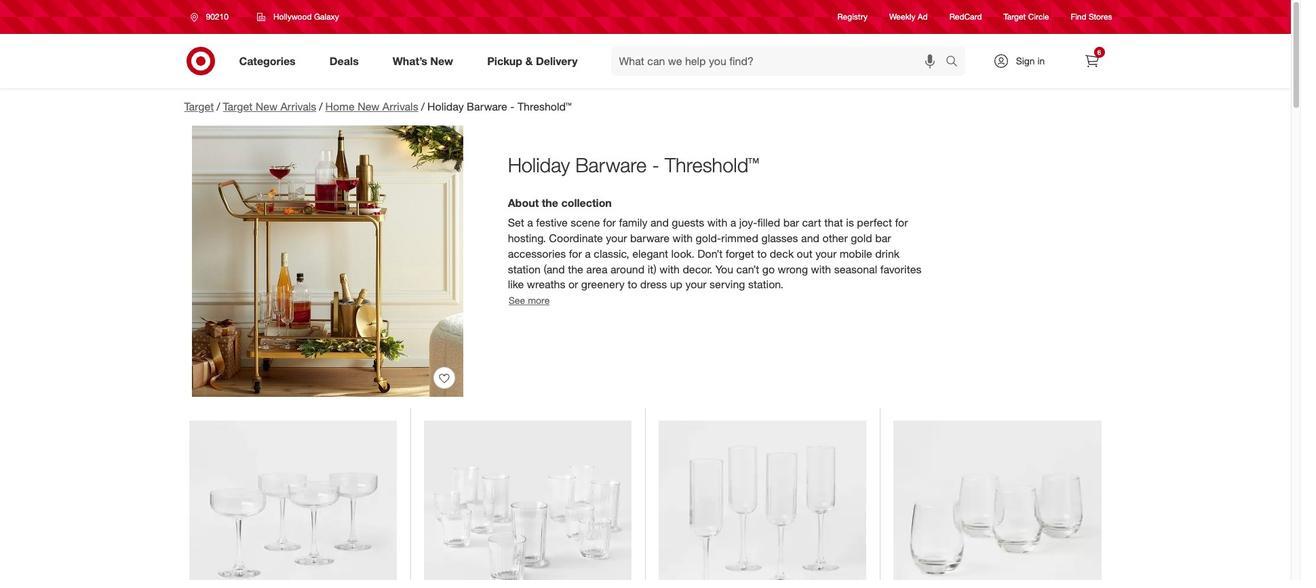 Task type: vqa. For each thing, say whether or not it's contained in the screenshot.

no



Task type: locate. For each thing, give the bounding box(es) containing it.
0 vertical spatial -
[[511, 100, 515, 113]]

0 horizontal spatial threshold™
[[518, 100, 572, 113]]

go
[[763, 262, 775, 276]]

dress
[[641, 278, 667, 291]]

deck
[[770, 247, 794, 260]]

favorites
[[881, 262, 922, 276]]

1 vertical spatial threshold™
[[665, 153, 760, 177]]

0 vertical spatial threshold™
[[518, 100, 572, 113]]

find stores
[[1071, 12, 1113, 22]]

1 vertical spatial to
[[628, 278, 638, 291]]

new down categories link
[[256, 100, 278, 113]]

threshold™ up guests
[[665, 153, 760, 177]]

4pk alyse stemless wine drinkware set - threshold™ image
[[894, 421, 1102, 580], [894, 421, 1102, 580]]

2 horizontal spatial for
[[895, 216, 908, 229]]

and up barware
[[651, 216, 669, 229]]

1 vertical spatial the
[[568, 262, 584, 276]]

2 horizontal spatial your
[[816, 247, 837, 260]]

0 horizontal spatial your
[[606, 231, 627, 245]]

serving
[[710, 278, 746, 291]]

arrivals
[[281, 100, 316, 113], [383, 100, 419, 113]]

2 arrivals from the left
[[383, 100, 419, 113]]

for left the family
[[603, 216, 616, 229]]

1 horizontal spatial target
[[223, 100, 253, 113]]

0 horizontal spatial a
[[528, 216, 533, 229]]

holiday
[[428, 100, 464, 113], [508, 153, 570, 177]]

a left joy-
[[731, 216, 737, 229]]

arrivals left home
[[281, 100, 316, 113]]

station.
[[749, 278, 784, 291]]

around
[[611, 262, 645, 276]]

your down decor.
[[686, 278, 707, 291]]

new right home
[[358, 100, 380, 113]]

bar up drink
[[876, 231, 892, 245]]

for
[[603, 216, 616, 229], [895, 216, 908, 229], [569, 247, 582, 260]]

bar up glasses on the right of the page
[[784, 216, 800, 229]]

1 horizontal spatial and
[[802, 231, 820, 245]]

0 vertical spatial bar
[[784, 216, 800, 229]]

weekly ad link
[[890, 11, 928, 23]]

hollywood
[[273, 12, 312, 22]]

4pk saybrook champagne drinkware set - threshold™ image
[[659, 421, 867, 580], [659, 421, 867, 580]]

holiday up about
[[508, 153, 570, 177]]

0 horizontal spatial bar
[[784, 216, 800, 229]]

threshold™
[[518, 100, 572, 113], [665, 153, 760, 177]]

a
[[528, 216, 533, 229], [731, 216, 737, 229], [585, 247, 591, 260]]

90210
[[206, 12, 229, 22]]

to down around
[[628, 278, 638, 291]]

arrivals down what's
[[383, 100, 419, 113]]

with down out
[[811, 262, 832, 276]]

0 horizontal spatial new
[[256, 100, 278, 113]]

threshold™ down pickup & delivery link
[[518, 100, 572, 113]]

deals link
[[318, 46, 376, 76]]

for right perfect
[[895, 216, 908, 229]]

the up 'or'
[[568, 262, 584, 276]]

look.
[[672, 247, 695, 260]]

1 horizontal spatial barware
[[576, 153, 647, 177]]

0 horizontal spatial for
[[569, 247, 582, 260]]

1 horizontal spatial your
[[686, 278, 707, 291]]

2 horizontal spatial target
[[1004, 12, 1026, 22]]

search button
[[940, 46, 972, 79]]

to up 'go'
[[758, 247, 767, 260]]

holiday down what's new link
[[428, 100, 464, 113]]

with up up at right
[[660, 262, 680, 276]]

1 vertical spatial -
[[652, 153, 660, 177]]

target / target new arrivals / home new arrivals / holiday barware - threshold™
[[184, 100, 572, 113]]

joy-
[[740, 216, 758, 229]]

that
[[825, 216, 844, 229]]

delivery
[[536, 54, 578, 68]]

1 vertical spatial barware
[[576, 153, 647, 177]]

the up festive
[[542, 196, 559, 210]]

target circle
[[1004, 12, 1050, 22]]

it)
[[648, 262, 657, 276]]

0 horizontal spatial arrivals
[[281, 100, 316, 113]]

0 horizontal spatial the
[[542, 196, 559, 210]]

4pk saybrook cocktail coupe drinkware set - threshold™ image
[[189, 421, 397, 580], [189, 421, 397, 580]]

/ right target link
[[217, 100, 220, 113]]

0 horizontal spatial target
[[184, 100, 214, 113]]

1 horizontal spatial /
[[319, 100, 323, 113]]

0 vertical spatial to
[[758, 247, 767, 260]]

1 vertical spatial and
[[802, 231, 820, 245]]

in
[[1038, 55, 1045, 67]]

area
[[587, 262, 608, 276]]

2 horizontal spatial /
[[421, 100, 425, 113]]

bar
[[784, 216, 800, 229], [876, 231, 892, 245]]

target for target circle
[[1004, 12, 1026, 22]]

-
[[511, 100, 515, 113], [652, 153, 660, 177]]

0 horizontal spatial /
[[217, 100, 220, 113]]

1 horizontal spatial to
[[758, 247, 767, 260]]

0 vertical spatial the
[[542, 196, 559, 210]]

coordinate
[[549, 231, 603, 245]]

What can we help you find? suggestions appear below search field
[[611, 46, 949, 76]]

target link
[[184, 100, 214, 113]]

1 vertical spatial your
[[816, 247, 837, 260]]

target
[[1004, 12, 1026, 22], [184, 100, 214, 113], [223, 100, 253, 113]]

1 horizontal spatial new
[[358, 100, 380, 113]]

a right set
[[528, 216, 533, 229]]

6 link
[[1077, 46, 1107, 76]]

seasonal
[[835, 262, 878, 276]]

your
[[606, 231, 627, 245], [816, 247, 837, 260], [686, 278, 707, 291]]

family
[[619, 216, 648, 229]]

registry
[[838, 12, 868, 22]]

forget
[[726, 247, 755, 260]]

barware
[[467, 100, 508, 113], [576, 153, 647, 177]]

perfect
[[857, 216, 892, 229]]

hollywood galaxy
[[273, 12, 339, 22]]

filled
[[758, 216, 781, 229]]

1 arrivals from the left
[[281, 100, 316, 113]]

/ left home
[[319, 100, 323, 113]]

is
[[847, 216, 854, 229]]

12pc glass saybrook double old fashion and highball glasses set - threshold™ image
[[424, 421, 632, 580], [424, 421, 632, 580]]

your up classic,
[[606, 231, 627, 245]]

0 vertical spatial your
[[606, 231, 627, 245]]

1 horizontal spatial arrivals
[[383, 100, 419, 113]]

out
[[797, 247, 813, 260]]

a up area
[[585, 247, 591, 260]]

1 horizontal spatial bar
[[876, 231, 892, 245]]

with
[[708, 216, 728, 229], [673, 231, 693, 245], [660, 262, 680, 276], [811, 262, 832, 276]]

for down coordinate
[[569, 247, 582, 260]]

0 horizontal spatial barware
[[467, 100, 508, 113]]

barware up collection
[[576, 153, 647, 177]]

to
[[758, 247, 767, 260], [628, 278, 638, 291]]

elegant
[[633, 247, 669, 260]]

barware down "pickup" at the top of page
[[467, 100, 508, 113]]

(and
[[544, 262, 565, 276]]

0 vertical spatial holiday
[[428, 100, 464, 113]]

and down "cart"
[[802, 231, 820, 245]]

accessories
[[508, 247, 566, 260]]

set
[[508, 216, 525, 229]]

/ down what's new link
[[421, 100, 425, 113]]

your down other at right top
[[816, 247, 837, 260]]

0 horizontal spatial -
[[511, 100, 515, 113]]

1 horizontal spatial for
[[603, 216, 616, 229]]

0 horizontal spatial and
[[651, 216, 669, 229]]

and
[[651, 216, 669, 229], [802, 231, 820, 245]]

gold
[[851, 231, 873, 245]]

the
[[542, 196, 559, 210], [568, 262, 584, 276]]

1 horizontal spatial holiday
[[508, 153, 570, 177]]

target for target / target new arrivals / home new arrivals / holiday barware - threshold™
[[184, 100, 214, 113]]

new right what's
[[431, 54, 453, 68]]

about
[[508, 196, 539, 210]]

/
[[217, 100, 220, 113], [319, 100, 323, 113], [421, 100, 425, 113]]



Task type: describe. For each thing, give the bounding box(es) containing it.
categories
[[239, 54, 296, 68]]

find
[[1071, 12, 1087, 22]]

categories link
[[228, 46, 313, 76]]

redcard link
[[950, 11, 982, 23]]

pickup & delivery
[[487, 54, 578, 68]]

redcard
[[950, 12, 982, 22]]

sign
[[1016, 55, 1035, 67]]

target circle link
[[1004, 11, 1050, 23]]

0 vertical spatial and
[[651, 216, 669, 229]]

weekly ad
[[890, 12, 928, 22]]

wrong
[[778, 262, 808, 276]]

0 horizontal spatial to
[[628, 278, 638, 291]]

1 horizontal spatial -
[[652, 153, 660, 177]]

hosting.
[[508, 231, 546, 245]]

90210 button
[[182, 5, 243, 29]]

other
[[823, 231, 848, 245]]

registry link
[[838, 11, 868, 23]]

what's new link
[[381, 46, 470, 76]]

0 horizontal spatial holiday
[[428, 100, 464, 113]]

collection
[[562, 196, 612, 210]]

festive
[[536, 216, 568, 229]]

can't
[[737, 262, 760, 276]]

don't
[[698, 247, 723, 260]]

holiday barware - threshold™ image
[[192, 125, 464, 397]]

0 vertical spatial barware
[[467, 100, 508, 113]]

home
[[326, 100, 355, 113]]

gold-
[[696, 231, 722, 245]]

find stores link
[[1071, 11, 1113, 23]]

like
[[508, 278, 524, 291]]

or
[[569, 278, 579, 291]]

2 vertical spatial your
[[686, 278, 707, 291]]

pickup
[[487, 54, 523, 68]]

3 / from the left
[[421, 100, 425, 113]]

pickup & delivery link
[[476, 46, 595, 76]]

deals
[[330, 54, 359, 68]]

sign in link
[[982, 46, 1067, 76]]

classic,
[[594, 247, 630, 260]]

2 / from the left
[[319, 100, 323, 113]]

weekly
[[890, 12, 916, 22]]

1 vertical spatial bar
[[876, 231, 892, 245]]

what's
[[393, 54, 428, 68]]

guests
[[672, 216, 705, 229]]

hollywood galaxy button
[[248, 5, 348, 29]]

1 horizontal spatial a
[[585, 247, 591, 260]]

with up look.
[[673, 231, 693, 245]]

target new arrivals link
[[223, 100, 316, 113]]

cart
[[803, 216, 822, 229]]

wreaths
[[527, 278, 566, 291]]

greenery
[[582, 278, 625, 291]]

&
[[526, 54, 533, 68]]

6
[[1098, 48, 1102, 56]]

2 horizontal spatial new
[[431, 54, 453, 68]]

decor.
[[683, 262, 713, 276]]

up
[[670, 278, 683, 291]]

see
[[509, 295, 525, 306]]

scene
[[571, 216, 600, 229]]

you
[[716, 262, 734, 276]]

sign in
[[1016, 55, 1045, 67]]

with up the gold-
[[708, 216, 728, 229]]

drink
[[876, 247, 900, 260]]

home new arrivals link
[[326, 100, 419, 113]]

circle
[[1029, 12, 1050, 22]]

2 horizontal spatial a
[[731, 216, 737, 229]]

search
[[940, 55, 972, 69]]

1 horizontal spatial threshold™
[[665, 153, 760, 177]]

1 / from the left
[[217, 100, 220, 113]]

barware
[[630, 231, 670, 245]]

1 horizontal spatial the
[[568, 262, 584, 276]]

holiday barware - threshold™
[[508, 153, 760, 177]]

more
[[528, 295, 550, 306]]

stores
[[1089, 12, 1113, 22]]

glasses
[[762, 231, 799, 245]]

mobile
[[840, 247, 873, 260]]

rimmed
[[722, 231, 759, 245]]

ad
[[918, 12, 928, 22]]

about the collection set a festive scene for family and guests with a joy-filled bar cart that is perfect for hosting. coordinate your barware with gold-rimmed glasses and other gold bar accessories for a classic, elegant look. don't forget to deck out your mobile drink station (and the area around it) with decor. you can't go wrong with seasonal favorites like wreaths or greenery to dress up your serving station. see more
[[508, 196, 922, 306]]

1 vertical spatial holiday
[[508, 153, 570, 177]]

station
[[508, 262, 541, 276]]

galaxy
[[314, 12, 339, 22]]

what's new
[[393, 54, 453, 68]]



